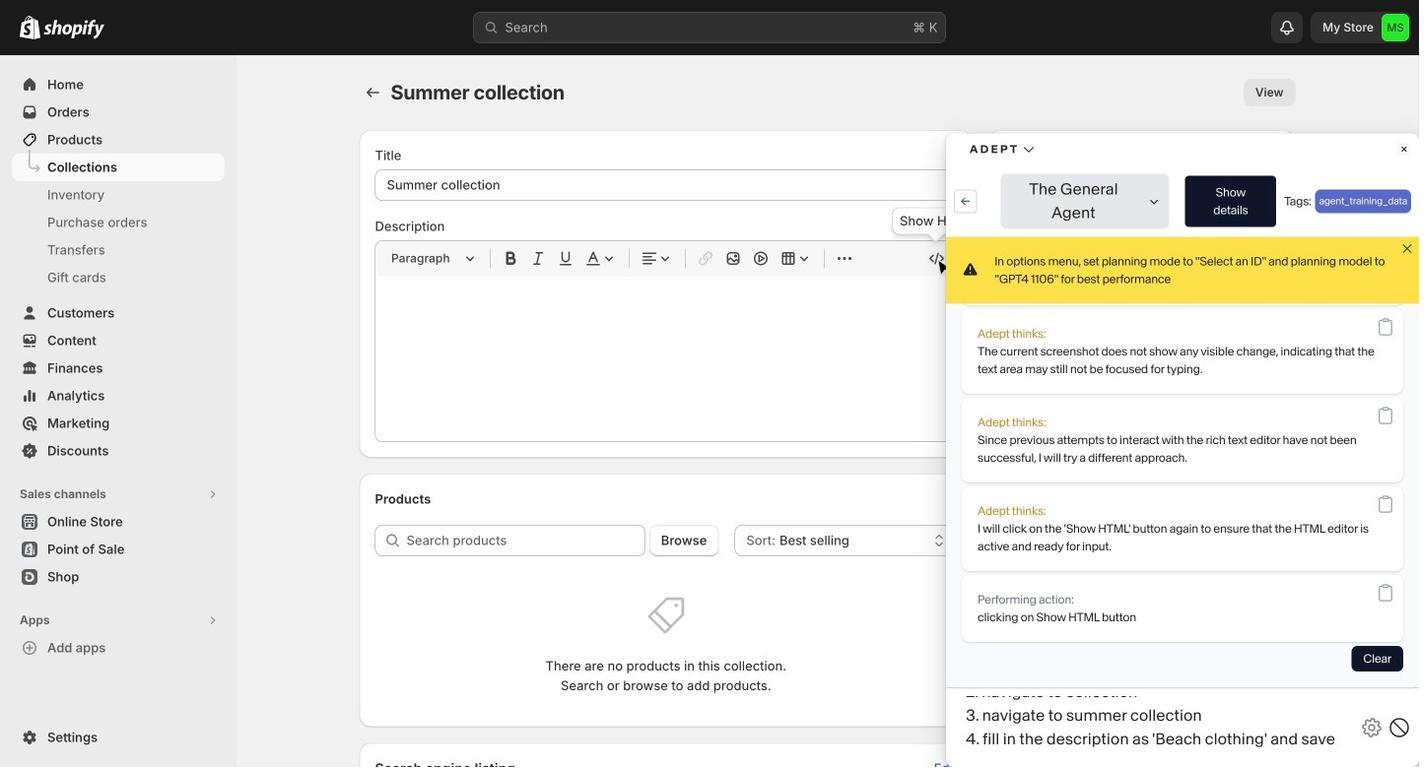 Task type: describe. For each thing, give the bounding box(es) containing it.
e.g. Summer collection, Under $100, Staff picks text field
[[375, 170, 957, 201]]

Search products text field
[[407, 525, 645, 557]]



Task type: vqa. For each thing, say whether or not it's contained in the screenshot.
right the "Shopify" image
yes



Task type: locate. For each thing, give the bounding box(es) containing it.
my store image
[[1382, 14, 1409, 41]]

shopify image
[[43, 19, 104, 39]]

shopify image
[[20, 16, 40, 39]]

no products image
[[646, 596, 686, 636]]

status
[[1005, 221, 1280, 296]]



